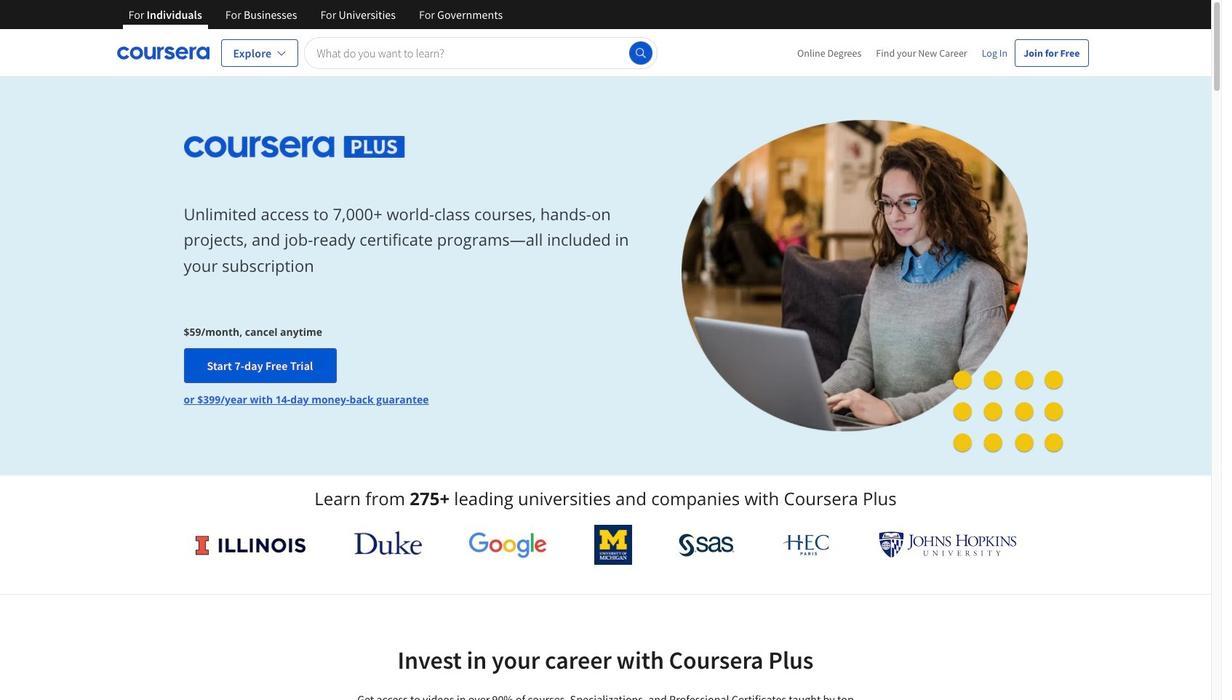 Task type: vqa. For each thing, say whether or not it's contained in the screenshot.
UNIVERSITY OF ILLINOIS AT URBANA-CHAMPAIGN image
yes



Task type: locate. For each thing, give the bounding box(es) containing it.
coursera image
[[117, 41, 209, 64]]

What do you want to learn? text field
[[304, 37, 657, 69]]

sas image
[[679, 534, 735, 557]]

None search field
[[304, 37, 657, 69]]

johns hopkins university image
[[879, 532, 1018, 559]]



Task type: describe. For each thing, give the bounding box(es) containing it.
duke university image
[[355, 532, 422, 555]]

university of illinois at urbana-champaign image
[[194, 534, 308, 557]]

google image
[[469, 532, 548, 559]]

banner navigation
[[117, 0, 515, 40]]

university of michigan image
[[594, 525, 633, 565]]

hec paris image
[[782, 531, 833, 560]]

coursera plus image
[[184, 136, 405, 158]]



